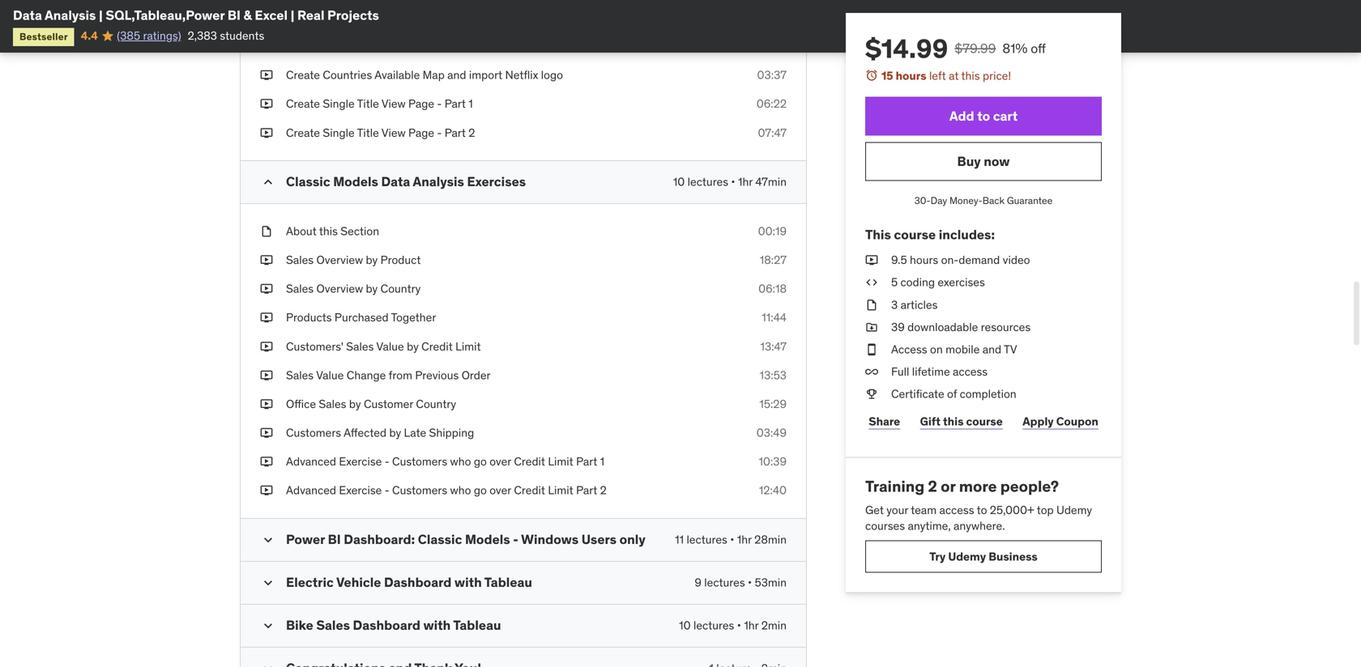 Task type: locate. For each thing, give the bounding box(es) containing it.
overview down sales overview by product
[[316, 282, 363, 296]]

data down the create single title view page - part 2
[[381, 173, 410, 190]]

lectures left 47min at the top right of page
[[688, 175, 728, 189]]

over up power bi dashboard: classic models - windows users only on the bottom left
[[490, 483, 511, 498]]

course down completion
[[966, 414, 1003, 429]]

2 vertical spatial 1hr
[[744, 618, 759, 633]]

view down available
[[382, 97, 406, 111]]

1 vertical spatial classic
[[418, 531, 462, 548]]

bike sales dashboard with tableau
[[286, 617, 501, 634]]

create single title view page - part 1
[[286, 97, 473, 111]]

0 vertical spatial advanced
[[286, 455, 336, 469]]

0 vertical spatial over
[[490, 455, 511, 469]]

05:22
[[757, 39, 787, 53]]

1 vertical spatial data
[[381, 173, 410, 190]]

1 vertical spatial page
[[408, 125, 434, 140]]

by for product
[[366, 253, 378, 267]]

and right map
[[447, 68, 466, 82]]

this right "about"
[[319, 224, 338, 239]]

value
[[376, 339, 404, 354], [316, 368, 344, 383]]

0 horizontal spatial course
[[894, 226, 936, 243]]

lectures right 9
[[704, 576, 745, 590]]

1 vertical spatial bi
[[328, 531, 341, 548]]

1 exercise from the top
[[339, 455, 382, 469]]

15
[[882, 68, 893, 83]]

0 vertical spatial hours
[[896, 68, 927, 83]]

4 create from the top
[[286, 97, 320, 111]]

about this section
[[286, 224, 379, 239]]

at
[[949, 68, 959, 83]]

1 vertical spatial exercise
[[339, 483, 382, 498]]

with for electric vehicle dashboard with tableau
[[454, 574, 482, 591]]

by up purchased
[[366, 282, 378, 296]]

hours up coding
[[910, 253, 938, 267]]

1 vertical spatial 10
[[673, 175, 685, 189]]

25,000+
[[990, 503, 1034, 518]]

1 horizontal spatial |
[[291, 7, 294, 23]]

xsmall image
[[260, 10, 273, 26], [260, 38, 273, 54], [260, 96, 273, 112], [260, 125, 273, 141], [260, 224, 273, 239], [260, 281, 273, 297], [260, 310, 273, 326], [865, 320, 878, 335], [260, 339, 273, 355], [865, 342, 878, 358], [865, 364, 878, 380], [260, 368, 273, 384], [260, 454, 273, 470]]

together
[[391, 310, 436, 325]]

1 horizontal spatial 1
[[600, 455, 605, 469]]

bike
[[286, 617, 313, 634]]

purchased
[[335, 310, 389, 325]]

1hr left 47min at the top right of page
[[738, 175, 753, 189]]

1 vertical spatial tableau
[[453, 617, 501, 634]]

country down previous
[[416, 397, 456, 412]]

• for classic models data analysis exercises
[[731, 175, 735, 189]]

2 view from the top
[[382, 125, 406, 140]]

2 vertical spatial limit
[[548, 483, 573, 498]]

1 horizontal spatial and
[[983, 342, 1002, 357]]

0 horizontal spatial with
[[423, 617, 451, 634]]

0 vertical spatial small image
[[260, 575, 276, 591]]

1 page from the top
[[408, 97, 434, 111]]

1 up users
[[600, 455, 605, 469]]

advanced exercise - customers who go over credit limit part 1
[[286, 455, 605, 469]]

create shows by rating & top 10 categories charts
[[286, 39, 547, 53]]

value down the customers'
[[316, 368, 344, 383]]

lectures down 9
[[694, 618, 734, 633]]

• for power bi dashboard: classic models - windows users only
[[730, 533, 734, 547]]

models left windows
[[465, 531, 510, 548]]

analysis left exercises
[[413, 173, 464, 190]]

2min
[[761, 618, 787, 633]]

2 advanced from the top
[[286, 483, 336, 498]]

2 small image from the top
[[260, 532, 276, 548]]

2 title from the top
[[357, 125, 379, 140]]

0 vertical spatial title
[[357, 97, 379, 111]]

0 horizontal spatial analysis
[[45, 7, 96, 23]]

1 horizontal spatial 2
[[600, 483, 607, 498]]

53min
[[755, 576, 787, 590]]

10:39
[[759, 455, 787, 469]]

•
[[731, 175, 735, 189], [730, 533, 734, 547], [748, 576, 752, 590], [737, 618, 741, 633]]

2 go from the top
[[474, 483, 487, 498]]

this right at
[[961, 68, 980, 83]]

tableau for bike sales dashboard with tableau
[[453, 617, 501, 634]]

03:37
[[757, 68, 787, 82]]

1 horizontal spatial analysis
[[413, 173, 464, 190]]

0 horizontal spatial 1
[[469, 97, 473, 111]]

overview down the about this section
[[316, 253, 363, 267]]

0 vertical spatial limit
[[455, 339, 481, 354]]

1 vertical spatial to
[[977, 503, 987, 518]]

1 vertical spatial customers
[[392, 455, 447, 469]]

dashboard for vehicle
[[384, 574, 452, 591]]

1 vertical spatial credit
[[514, 455, 545, 469]]

title up the create single title view page - part 2
[[357, 97, 379, 111]]

1 horizontal spatial value
[[376, 339, 404, 354]]

1 down import
[[469, 97, 473, 111]]

with for bike sales dashboard with tableau
[[423, 617, 451, 634]]

hours for 15
[[896, 68, 927, 83]]

0 vertical spatial exercise
[[339, 455, 382, 469]]

by for rating
[[359, 39, 371, 53]]

1 vertical spatial advanced
[[286, 483, 336, 498]]

xsmall image
[[260, 67, 273, 83], [260, 252, 273, 268], [865, 252, 878, 268], [865, 275, 878, 291], [865, 297, 878, 313], [865, 387, 878, 402], [260, 397, 273, 412], [260, 425, 273, 441], [260, 483, 273, 499]]

hours for 9.5
[[910, 253, 938, 267]]

udemy inside training 2 or more people? get your team access to 25,000+ top udemy courses anytime, anywhere.
[[1057, 503, 1092, 518]]

1 horizontal spatial bi
[[328, 531, 341, 548]]

1 vertical spatial udemy
[[948, 550, 986, 564]]

2,383
[[188, 28, 217, 43]]

2 | from the left
[[291, 7, 294, 23]]

advanced
[[286, 455, 336, 469], [286, 483, 336, 498]]

0 horizontal spatial 2
[[469, 125, 475, 140]]

10 for exercises
[[673, 175, 685, 189]]

bi up the students on the left of the page
[[228, 7, 241, 23]]

1 vertical spatial small image
[[260, 532, 276, 548]]

over up advanced exercise - customers who go over credit limit part 2
[[490, 455, 511, 469]]

1hr left 28min
[[737, 533, 752, 547]]

by up the affected
[[349, 397, 361, 412]]

5 create from the top
[[286, 125, 320, 140]]

to left cart
[[977, 108, 990, 124]]

hours right 15
[[896, 68, 927, 83]]

classic up "about"
[[286, 173, 330, 190]]

lectures for classic models data analysis exercises
[[688, 175, 728, 189]]

1 vertical spatial view
[[382, 125, 406, 140]]

2 up exercises
[[469, 125, 475, 140]]

1 view from the top
[[382, 97, 406, 111]]

customers for advanced exercise - customers who go over credit limit part 2
[[392, 483, 447, 498]]

access down or
[[939, 503, 974, 518]]

small image for power
[[260, 532, 276, 548]]

add to cart button
[[865, 97, 1102, 136]]

1 | from the left
[[99, 7, 103, 23]]

1 create from the top
[[286, 10, 320, 25]]

0 vertical spatial udemy
[[1057, 503, 1092, 518]]

electric vehicle dashboard with tableau
[[286, 574, 532, 591]]

1 vertical spatial models
[[465, 531, 510, 548]]

price!
[[983, 68, 1011, 83]]

sales down 'products purchased together'
[[346, 339, 374, 354]]

& left top
[[410, 39, 417, 53]]

0 horizontal spatial models
[[333, 173, 378, 190]]

0 vertical spatial bi
[[228, 7, 241, 23]]

only
[[620, 531, 646, 548]]

0 vertical spatial access
[[953, 365, 988, 379]]

2 vertical spatial credit
[[514, 483, 545, 498]]

-
[[437, 97, 442, 111], [437, 125, 442, 140], [385, 455, 389, 469], [385, 483, 389, 498], [513, 531, 518, 548]]

0 vertical spatial tableau
[[484, 574, 532, 591]]

tableau down windows
[[484, 574, 532, 591]]

exercise up dashboard:
[[339, 483, 382, 498]]

chart
[[349, 10, 377, 25]]

create area chart
[[286, 10, 377, 25]]

and left tv
[[983, 342, 1002, 357]]

1 vertical spatial overview
[[316, 282, 363, 296]]

page down create countries available map and import netflix logo
[[408, 97, 434, 111]]

1 vertical spatial this
[[319, 224, 338, 239]]

of
[[947, 387, 957, 402]]

1 small image from the top
[[260, 174, 276, 190]]

advanced up power
[[286, 483, 336, 498]]

13:53
[[760, 368, 787, 383]]

0 vertical spatial customers
[[286, 426, 341, 440]]

on
[[930, 342, 943, 357]]

0 vertical spatial single
[[323, 97, 355, 111]]

gift this course
[[920, 414, 1003, 429]]

page for 1
[[408, 97, 434, 111]]

classic down advanced exercise - customers who go over credit limit part 2
[[418, 531, 462, 548]]

guarantee
[[1007, 195, 1053, 207]]

who down advanced exercise - customers who go over credit limit part 1
[[450, 483, 471, 498]]

1 small image from the top
[[260, 575, 276, 591]]

1 vertical spatial 1hr
[[737, 533, 752, 547]]

by left rating
[[359, 39, 371, 53]]

customers down late
[[392, 455, 447, 469]]

0 vertical spatial view
[[382, 97, 406, 111]]

value up sales value change from previous order
[[376, 339, 404, 354]]

0 vertical spatial and
[[447, 68, 466, 82]]

1 go from the top
[[474, 455, 487, 469]]

electric
[[286, 574, 334, 591]]

• left 53min on the right of the page
[[748, 576, 752, 590]]

0 horizontal spatial bi
[[228, 7, 241, 23]]

with down electric vehicle dashboard with tableau
[[423, 617, 451, 634]]

0 horizontal spatial |
[[99, 7, 103, 23]]

logo
[[541, 68, 563, 82]]

with
[[454, 574, 482, 591], [423, 617, 451, 634]]

limit
[[455, 339, 481, 354], [548, 455, 573, 469], [548, 483, 573, 498]]

1 horizontal spatial with
[[454, 574, 482, 591]]

advanced for advanced exercise - customers who go over credit limit part 1
[[286, 455, 336, 469]]

• left 2min
[[737, 618, 741, 633]]

3 small image from the top
[[260, 618, 276, 634]]

2 vertical spatial customers
[[392, 483, 447, 498]]

charts
[[513, 39, 547, 53]]

page down create single title view page - part 1
[[408, 125, 434, 140]]

2 vertical spatial small image
[[260, 618, 276, 634]]

2 who from the top
[[450, 483, 471, 498]]

2 page from the top
[[408, 125, 434, 140]]

small image
[[260, 174, 276, 190], [260, 532, 276, 548], [260, 618, 276, 634]]

0 vertical spatial who
[[450, 455, 471, 469]]

0 vertical spatial &
[[244, 7, 252, 23]]

1 vertical spatial and
[[983, 342, 1002, 357]]

this
[[865, 226, 891, 243]]

0 vertical spatial country
[[381, 282, 421, 296]]

this course includes:
[[865, 226, 995, 243]]

0 vertical spatial value
[[376, 339, 404, 354]]

view down create single title view page - part 1
[[382, 125, 406, 140]]

1 vertical spatial course
[[966, 414, 1003, 429]]

1 vertical spatial with
[[423, 617, 451, 634]]

late
[[404, 426, 426, 440]]

1 vertical spatial analysis
[[413, 173, 464, 190]]

sales up office
[[286, 368, 314, 383]]

1 single from the top
[[323, 97, 355, 111]]

1 vertical spatial dashboard
[[353, 617, 420, 634]]

country down the product
[[381, 282, 421, 296]]

$14.99 $79.99 81% off
[[865, 32, 1046, 65]]

0 horizontal spatial &
[[244, 7, 252, 23]]

customers down advanced exercise - customers who go over credit limit part 1
[[392, 483, 447, 498]]

training
[[865, 477, 925, 496]]

1 title from the top
[[357, 97, 379, 111]]

xsmall image for create area chart
[[260, 10, 273, 26]]

your
[[887, 503, 908, 518]]

data
[[13, 7, 42, 23], [381, 173, 410, 190]]

advanced down office
[[286, 455, 336, 469]]

create for create countries available map and import netflix logo
[[286, 68, 320, 82]]

tableau for electric vehicle dashboard with tableau
[[484, 574, 532, 591]]

page for 2
[[408, 125, 434, 140]]

countries
[[323, 68, 372, 82]]

2 create from the top
[[286, 39, 320, 53]]

0 vertical spatial to
[[977, 108, 990, 124]]

who for 2
[[450, 483, 471, 498]]

who down shipping
[[450, 455, 471, 469]]

udemy right the try
[[948, 550, 986, 564]]

39 downloadable resources
[[891, 320, 1031, 335]]

0 horizontal spatial and
[[447, 68, 466, 82]]

2 over from the top
[[490, 483, 511, 498]]

& up the students on the left of the page
[[244, 7, 252, 23]]

exercise for advanced exercise - customers who go over credit limit part 2
[[339, 483, 382, 498]]

single for create single title view page - part 1
[[323, 97, 355, 111]]

hours
[[896, 68, 927, 83], [910, 253, 938, 267]]

11
[[675, 533, 684, 547]]

xsmall image for create shows by rating & top 10 categories charts
[[260, 38, 273, 54]]

lectures right 11
[[687, 533, 727, 547]]

access on mobile and tv
[[891, 342, 1017, 357]]

models
[[333, 173, 378, 190], [465, 531, 510, 548]]

1 horizontal spatial models
[[465, 531, 510, 548]]

over
[[490, 455, 511, 469], [490, 483, 511, 498]]

2 overview from the top
[[316, 282, 363, 296]]

exercise down the affected
[[339, 455, 382, 469]]

small image
[[260, 575, 276, 591], [260, 661, 276, 668]]

2 vertical spatial 10
[[679, 618, 691, 633]]

3
[[891, 298, 898, 312]]

sales
[[286, 253, 314, 267], [286, 282, 314, 296], [346, 339, 374, 354], [286, 368, 314, 383], [319, 397, 346, 412], [316, 617, 350, 634]]

0 horizontal spatial data
[[13, 7, 42, 23]]

with down power bi dashboard: classic models - windows users only on the bottom left
[[454, 574, 482, 591]]

bestseller
[[19, 30, 68, 43]]

xsmall image for sales overview by country
[[260, 281, 273, 297]]

0 vertical spatial analysis
[[45, 7, 96, 23]]

2 vertical spatial this
[[943, 414, 964, 429]]

advanced for advanced exercise - customers who go over credit limit part 2
[[286, 483, 336, 498]]

advanced exercise - customers who go over credit limit part 2
[[286, 483, 607, 498]]

bi right power
[[328, 531, 341, 548]]

1 vertical spatial single
[[323, 125, 355, 140]]

| left real
[[291, 7, 294, 23]]

classic models data analysis exercises
[[286, 173, 526, 190]]

resources
[[981, 320, 1031, 335]]

affected
[[344, 426, 387, 440]]

single for create single title view page - part 2
[[323, 125, 355, 140]]

0 vertical spatial dashboard
[[384, 574, 452, 591]]

0 vertical spatial small image
[[260, 174, 276, 190]]

customers down office
[[286, 426, 341, 440]]

dashboard
[[384, 574, 452, 591], [353, 617, 420, 634]]

1 vertical spatial go
[[474, 483, 487, 498]]

1hr left 2min
[[744, 618, 759, 633]]

1 vertical spatial title
[[357, 125, 379, 140]]

0 vertical spatial 1
[[469, 97, 473, 111]]

who for 1
[[450, 455, 471, 469]]

to inside training 2 or more people? get your team access to 25,000+ top udemy courses anytime, anywhere.
[[977, 503, 987, 518]]

0 vertical spatial data
[[13, 7, 42, 23]]

to up anywhere.
[[977, 503, 987, 518]]

1 vertical spatial who
[[450, 483, 471, 498]]

0 horizontal spatial classic
[[286, 173, 330, 190]]

shipping
[[429, 426, 474, 440]]

0 vertical spatial with
[[454, 574, 482, 591]]

1 vertical spatial hours
[[910, 253, 938, 267]]

by left the product
[[366, 253, 378, 267]]

data up bestseller
[[13, 7, 42, 23]]

0 vertical spatial 1hr
[[738, 175, 753, 189]]

by down together on the top left of page
[[407, 339, 419, 354]]

0 vertical spatial overview
[[316, 253, 363, 267]]

access
[[953, 365, 988, 379], [939, 503, 974, 518]]

by left late
[[389, 426, 401, 440]]

1 overview from the top
[[316, 253, 363, 267]]

go for 1
[[474, 455, 487, 469]]

2 left or
[[928, 477, 937, 496]]

2 inside training 2 or more people? get your team access to 25,000+ top udemy courses anytime, anywhere.
[[928, 477, 937, 496]]

xsmall image for about this section
[[260, 224, 273, 239]]

single down 'countries'
[[323, 97, 355, 111]]

1 over from the top
[[490, 455, 511, 469]]

share button
[[865, 406, 904, 438]]

vehicle
[[336, 574, 381, 591]]

title
[[357, 97, 379, 111], [357, 125, 379, 140]]

2 up users
[[600, 483, 607, 498]]

1 who from the top
[[450, 455, 471, 469]]

lectures for power bi dashboard: classic models - windows users only
[[687, 533, 727, 547]]

3 create from the top
[[286, 68, 320, 82]]

exercise
[[339, 455, 382, 469], [339, 483, 382, 498]]

create countries available map and import netflix logo
[[286, 68, 563, 82]]

dashboard down electric vehicle dashboard with tableau
[[353, 617, 420, 634]]

2 exercise from the top
[[339, 483, 382, 498]]

1 vertical spatial over
[[490, 483, 511, 498]]

dashboard up bike sales dashboard with tableau in the left bottom of the page
[[384, 574, 452, 591]]

udemy right top
[[1057, 503, 1092, 518]]

tableau down electric vehicle dashboard with tableau
[[453, 617, 501, 634]]

this right gift
[[943, 414, 964, 429]]

2 horizontal spatial 2
[[928, 477, 937, 496]]

course up 9.5
[[894, 226, 936, 243]]

• left 47min at the top right of page
[[731, 175, 735, 189]]

1 advanced from the top
[[286, 455, 336, 469]]

office
[[286, 397, 316, 412]]

access down mobile
[[953, 365, 988, 379]]

• for electric vehicle dashboard with tableau
[[748, 576, 752, 590]]

single
[[323, 97, 355, 111], [323, 125, 355, 140]]

go down advanced exercise - customers who go over credit limit part 1
[[474, 483, 487, 498]]

anytime,
[[908, 519, 951, 534]]

title for create single title view page - part 2
[[357, 125, 379, 140]]

1 horizontal spatial udemy
[[1057, 503, 1092, 518]]

• left 28min
[[730, 533, 734, 547]]

47min
[[755, 175, 787, 189]]

2 single from the top
[[323, 125, 355, 140]]

1 vertical spatial limit
[[548, 455, 573, 469]]

over for 2
[[490, 483, 511, 498]]

analysis up the 4.4
[[45, 7, 96, 23]]

apply coupon button
[[1019, 406, 1102, 438]]

single down create single title view page - part 1
[[323, 125, 355, 140]]

bi
[[228, 7, 241, 23], [328, 531, 341, 548]]

go down shipping
[[474, 455, 487, 469]]

models up section
[[333, 173, 378, 190]]

xsmall image for create single title view page - part 1
[[260, 96, 273, 112]]

lectures for bike sales dashboard with tableau
[[694, 618, 734, 633]]

by for country
[[366, 282, 378, 296]]

title down create single title view page - part 1
[[357, 125, 379, 140]]

| left sql,tableau,power
[[99, 7, 103, 23]]

this
[[961, 68, 980, 83], [319, 224, 338, 239], [943, 414, 964, 429]]

1hr
[[738, 175, 753, 189], [737, 533, 752, 547], [744, 618, 759, 633]]



Task type: describe. For each thing, give the bounding box(es) containing it.
limit for 2
[[548, 483, 573, 498]]

sales right office
[[319, 397, 346, 412]]

11:44
[[762, 310, 787, 325]]

- for power bi dashboard: classic models - windows users only
[[513, 531, 518, 548]]

xsmall image for customers' sales value by credit limit
[[260, 339, 273, 355]]

dashboard for sales
[[353, 617, 420, 634]]

office sales by customer country
[[286, 397, 456, 412]]

create for create single title view page - part 1
[[286, 97, 320, 111]]

1 horizontal spatial classic
[[418, 531, 462, 548]]

power
[[286, 531, 325, 548]]

sales right bike
[[316, 617, 350, 634]]

training 2 or more people? get your team access to 25,000+ top udemy courses anytime, anywhere.
[[865, 477, 1092, 534]]

06:18
[[758, 282, 787, 296]]

view for 1
[[382, 97, 406, 111]]

18:27
[[760, 253, 787, 267]]

alarm image
[[865, 69, 878, 82]]

money-
[[950, 195, 983, 207]]

people?
[[1000, 477, 1059, 496]]

customers for advanced exercise - customers who go over credit limit part 1
[[392, 455, 447, 469]]

0 vertical spatial models
[[333, 173, 378, 190]]

netflix
[[505, 68, 538, 82]]

this for gift this course
[[943, 414, 964, 429]]

day
[[931, 195, 947, 207]]

xsmall image for create single title view page - part 2
[[260, 125, 273, 141]]

completion
[[960, 387, 1017, 402]]

0 vertical spatial credit
[[421, 339, 453, 354]]

articles
[[901, 298, 938, 312]]

excel
[[255, 7, 288, 23]]

$79.99
[[955, 40, 996, 57]]

buy now
[[957, 153, 1010, 170]]

1 horizontal spatial data
[[381, 173, 410, 190]]

product
[[381, 253, 421, 267]]

dashboard:
[[344, 531, 415, 548]]

small image for bike
[[260, 618, 276, 634]]

30-
[[915, 195, 931, 207]]

11 lectures • 1hr 28min
[[675, 533, 787, 547]]

gift
[[920, 414, 941, 429]]

xsmall image for sales value change from previous order
[[260, 368, 273, 384]]

to inside button
[[977, 108, 990, 124]]

0 vertical spatial this
[[961, 68, 980, 83]]

sales value change from previous order
[[286, 368, 491, 383]]

5
[[891, 275, 898, 290]]

overview for country
[[316, 282, 363, 296]]

0 horizontal spatial udemy
[[948, 550, 986, 564]]

back
[[983, 195, 1005, 207]]

sales overview by product
[[286, 253, 421, 267]]

title for create single title view page - part 1
[[357, 97, 379, 111]]

by for customer
[[349, 397, 361, 412]]

exercise for advanced exercise - customers who go over credit limit part 1
[[339, 455, 382, 469]]

students
[[220, 28, 264, 43]]

sales up products
[[286, 282, 314, 296]]

demand
[[959, 253, 1000, 267]]

9.5 hours on-demand video
[[891, 253, 1030, 267]]

products purchased together
[[286, 310, 436, 325]]

buy
[[957, 153, 981, 170]]

previous
[[415, 368, 459, 383]]

full lifetime access
[[891, 365, 988, 379]]

$14.99
[[865, 32, 948, 65]]

go for 2
[[474, 483, 487, 498]]

real
[[297, 7, 324, 23]]

anywhere.
[[954, 519, 1005, 534]]

left
[[929, 68, 946, 83]]

0 vertical spatial course
[[894, 226, 936, 243]]

1 horizontal spatial course
[[966, 414, 1003, 429]]

order
[[462, 368, 491, 383]]

- for create single title view page - part 2
[[437, 125, 442, 140]]

15 hours left at this price!
[[882, 68, 1011, 83]]

create for create single title view page - part 2
[[286, 125, 320, 140]]

power bi dashboard: classic models - windows users only
[[286, 531, 646, 548]]

1 horizontal spatial &
[[410, 39, 417, 53]]

create for create area chart
[[286, 10, 320, 25]]

15:29
[[759, 397, 787, 412]]

xsmall image for advanced exercise - customers who go over credit limit part 1
[[260, 454, 273, 470]]

lifetime
[[912, 365, 950, 379]]

1hr for power bi dashboard: classic models - windows users only
[[737, 533, 752, 547]]

9
[[695, 576, 702, 590]]

overview for product
[[316, 253, 363, 267]]

(385
[[117, 28, 140, 43]]

0 vertical spatial classic
[[286, 173, 330, 190]]

about
[[286, 224, 317, 239]]

lectures for electric vehicle dashboard with tableau
[[704, 576, 745, 590]]

try udemy business
[[930, 550, 1038, 564]]

9 lectures • 53min
[[695, 576, 787, 590]]

28min
[[754, 533, 787, 547]]

off
[[1031, 40, 1046, 57]]

apply
[[1023, 414, 1054, 429]]

top
[[1037, 503, 1054, 518]]

10 lectures • 1hr 47min
[[673, 175, 787, 189]]

1 vertical spatial country
[[416, 397, 456, 412]]

projects
[[327, 7, 379, 23]]

sales down "about"
[[286, 253, 314, 267]]

4.4
[[81, 28, 98, 43]]

1 vertical spatial value
[[316, 368, 344, 383]]

credit for advanced exercise - customers who go over credit limit part 1
[[514, 455, 545, 469]]

sql,tableau,power
[[106, 7, 225, 23]]

coding
[[901, 275, 935, 290]]

over for 1
[[490, 455, 511, 469]]

top
[[419, 39, 437, 53]]

06:22
[[757, 97, 787, 111]]

try udemy business link
[[865, 541, 1102, 573]]

rating
[[374, 39, 407, 53]]

xsmall image for products purchased together
[[260, 310, 273, 326]]

30-day money-back guarantee
[[915, 195, 1053, 207]]

9.5
[[891, 253, 907, 267]]

coupon
[[1056, 414, 1098, 429]]

create for create shows by rating & top 10 categories charts
[[286, 39, 320, 53]]

5 coding exercises
[[891, 275, 985, 290]]

10 for tableau
[[679, 618, 691, 633]]

customers affected by late shipping
[[286, 426, 474, 440]]

buy now button
[[865, 142, 1102, 181]]

now
[[984, 153, 1010, 170]]

credit for advanced exercise - customers who go over credit limit part 2
[[514, 483, 545, 498]]

0 vertical spatial 10
[[440, 39, 452, 53]]

view for 2
[[382, 125, 406, 140]]

section
[[341, 224, 379, 239]]

• for bike sales dashboard with tableau
[[737, 618, 741, 633]]

1 vertical spatial 1
[[600, 455, 605, 469]]

certificate of completion
[[891, 387, 1017, 402]]

access inside training 2 or more people? get your team access to 25,000+ top udemy courses anytime, anywhere.
[[939, 503, 974, 518]]

exercises
[[938, 275, 985, 290]]

13:47
[[760, 339, 787, 354]]

limit for 1
[[548, 455, 573, 469]]

downloadable
[[908, 320, 978, 335]]

create single title view page - part 2
[[286, 125, 475, 140]]

1hr for classic models data analysis exercises
[[738, 175, 753, 189]]

customers' sales value by credit limit
[[286, 339, 481, 354]]

ratings)
[[143, 28, 181, 43]]

2 small image from the top
[[260, 661, 276, 668]]

business
[[989, 550, 1038, 564]]

03:49
[[757, 426, 787, 440]]

data analysis | sql,tableau,power bi & excel | real projects
[[13, 7, 379, 23]]

small image for classic
[[260, 174, 276, 190]]

this for about this section
[[319, 224, 338, 239]]

customer
[[364, 397, 413, 412]]

change
[[347, 368, 386, 383]]

by for late
[[389, 426, 401, 440]]

or
[[941, 477, 956, 496]]

courses
[[865, 519, 905, 534]]

exercises
[[467, 173, 526, 190]]

- for create single title view page - part 1
[[437, 97, 442, 111]]

1hr for bike sales dashboard with tableau
[[744, 618, 759, 633]]



Task type: vqa. For each thing, say whether or not it's contained in the screenshot.
|
yes



